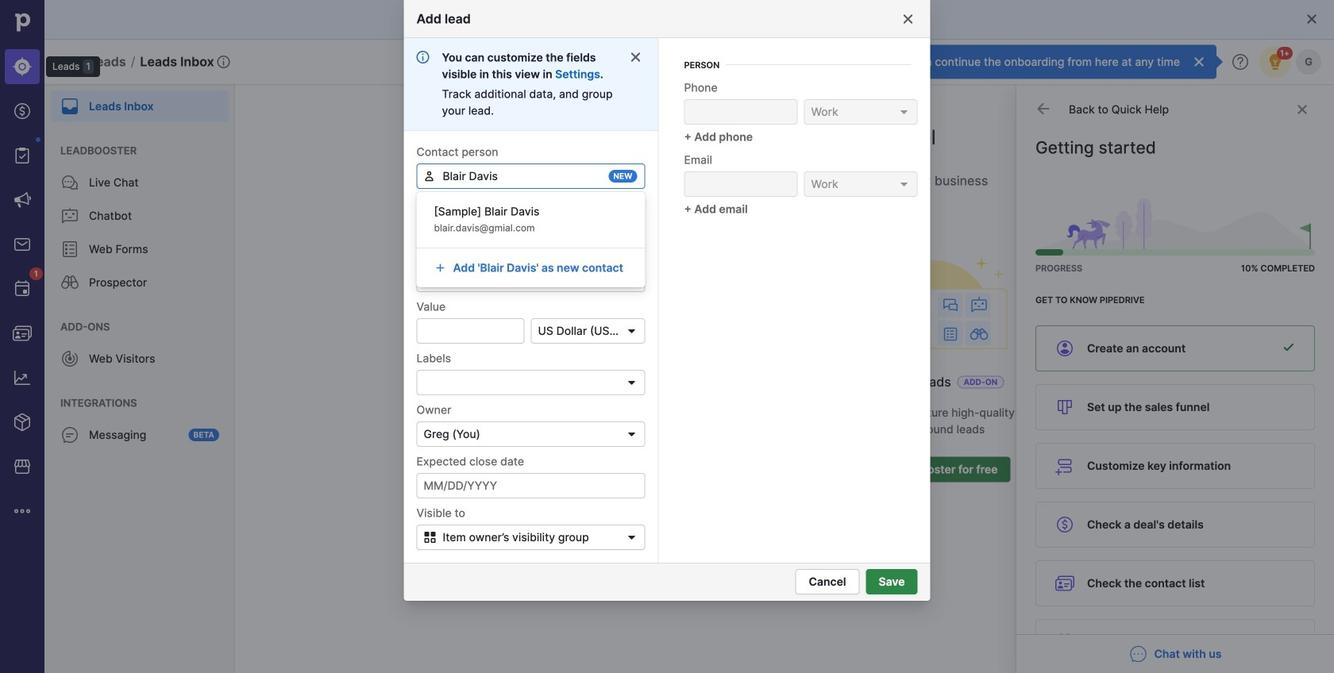 Task type: vqa. For each thing, say whether or not it's contained in the screenshot.
second color warning image from the bottom of the page
no



Task type: locate. For each thing, give the bounding box(es) containing it.
None text field
[[417, 318, 525, 344]]

leads image
[[13, 57, 32, 76]]

1 color learn image from the top
[[1055, 339, 1074, 358]]

color learn image
[[1055, 339, 1074, 358], [1055, 457, 1074, 476], [1055, 515, 1074, 534], [1055, 633, 1074, 652]]

1 vertical spatial color learn image
[[1055, 574, 1074, 593]]

info image
[[217, 56, 230, 68]]

home image
[[10, 10, 34, 34]]

deals image
[[13, 102, 32, 121]]

MM/DD/YYYY text field
[[417, 473, 645, 499]]

color secondary image
[[1036, 101, 1051, 117], [1293, 103, 1312, 116]]

sales assistant image
[[1266, 52, 1285, 71]]

color primary image
[[1306, 13, 1318, 25], [898, 106, 910, 118], [423, 170, 436, 183], [625, 325, 638, 338], [625, 428, 638, 441]]

menu
[[0, 0, 100, 673], [44, 84, 235, 673]]

color undefined image
[[60, 97, 79, 116], [13, 146, 32, 165], [60, 173, 79, 192], [60, 206, 79, 226], [60, 240, 79, 259], [60, 426, 79, 445]]

2 color learn image from the top
[[1055, 574, 1074, 593]]

color learn image
[[1055, 398, 1074, 417], [1055, 574, 1074, 593]]

menu item
[[0, 44, 44, 89], [44, 84, 235, 122]]

0 horizontal spatial color secondary image
[[1036, 101, 1051, 117]]

dialog
[[0, 0, 1334, 673]]

0 vertical spatial color learn image
[[1055, 398, 1074, 417]]

None text field
[[684, 99, 798, 125], [417, 164, 645, 189], [684, 172, 798, 197], [417, 267, 645, 292], [684, 99, 798, 125], [417, 164, 645, 189], [684, 172, 798, 197], [417, 267, 645, 292]]

None field
[[804, 99, 918, 125], [417, 164, 645, 189], [804, 172, 918, 197], [531, 318, 645, 344], [417, 370, 645, 395], [417, 422, 645, 447], [804, 99, 918, 125], [417, 164, 645, 189], [804, 172, 918, 197], [531, 318, 645, 344], [417, 422, 645, 447]]

color primary image
[[629, 51, 642, 64], [898, 178, 910, 191], [434, 262, 447, 274], [420, 531, 440, 544], [622, 531, 641, 544]]

color undefined image
[[60, 273, 79, 292], [13, 280, 32, 299], [60, 349, 79, 368]]

quick add image
[[829, 52, 848, 71]]



Task type: describe. For each thing, give the bounding box(es) containing it.
color positive image
[[1283, 341, 1295, 353]]

Search Pipedrive field
[[524, 46, 810, 78]]

open menu image
[[625, 376, 638, 389]]

quick help image
[[1231, 52, 1250, 71]]

products image
[[13, 413, 32, 432]]

3 color learn image from the top
[[1055, 515, 1074, 534]]

campaigns image
[[13, 191, 32, 210]]

menu toggle image
[[60, 52, 79, 71]]

insights image
[[13, 368, 32, 388]]

color info image
[[417, 51, 429, 64]]

1 color learn image from the top
[[1055, 398, 1074, 417]]

marketplace image
[[13, 457, 32, 476]]

2 color learn image from the top
[[1055, 457, 1074, 476]]

1 horizontal spatial color secondary image
[[1293, 103, 1312, 116]]

sales inbox image
[[13, 235, 32, 254]]

color primary inverted image
[[1193, 56, 1206, 68]]

close image
[[902, 13, 914, 25]]

more image
[[13, 502, 32, 521]]

none field open menu
[[417, 370, 645, 395]]

4 color learn image from the top
[[1055, 633, 1074, 652]]

contacts image
[[13, 324, 32, 343]]



